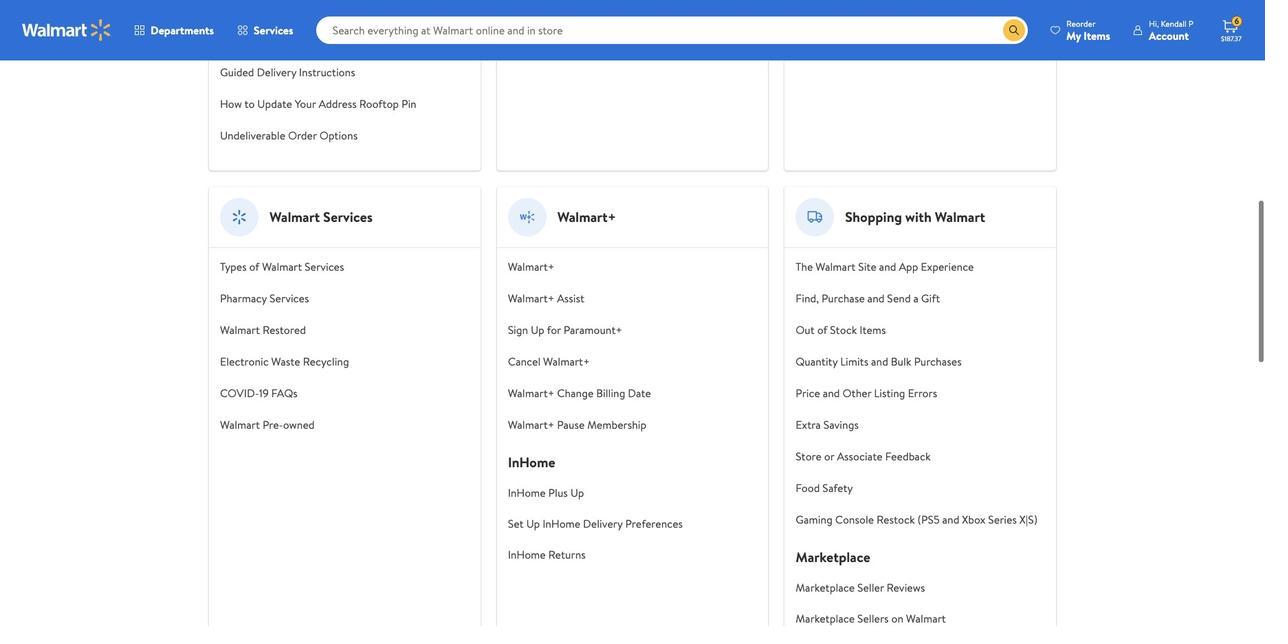 Task type: describe. For each thing, give the bounding box(es) containing it.
inhome for inhome returns
[[508, 547, 546, 562]]

up for inhome
[[526, 516, 540, 532]]

Search search field
[[316, 17, 1028, 44]]

shopping
[[845, 208, 902, 226]]

restored
[[263, 322, 306, 338]]

update
[[257, 96, 292, 111]]

electronic waste recycling
[[220, 354, 349, 369]]

change
[[557, 386, 594, 401]]

6
[[1235, 15, 1239, 27]]

address
[[319, 96, 357, 111]]

quantity limits and bulk purchases link
[[796, 354, 962, 369]]

to
[[244, 96, 255, 111]]

guided delivery instructions link
[[220, 65, 355, 80]]

out of stock items
[[796, 322, 886, 338]]

find, purchase and send a gift
[[796, 291, 940, 306]]

cancel walmart+
[[508, 354, 590, 369]]

set
[[508, 516, 524, 532]]

reviews
[[887, 580, 925, 595]]

driver feedback and tips link
[[220, 1, 339, 17]]

covid-19 faqs
[[220, 386, 298, 401]]

account
[[1149, 28, 1189, 43]]

store or associate feedback
[[796, 449, 931, 464]]

driver feedback and tips
[[220, 1, 339, 17]]

services inside popup button
[[254, 23, 293, 38]]

how to update your address rooftop pin
[[220, 96, 417, 111]]

preferences
[[625, 516, 683, 532]]

search icon image
[[1009, 25, 1020, 36]]

plus
[[548, 485, 568, 501]]

up for for
[[531, 322, 544, 338]]

1 vertical spatial up
[[570, 485, 584, 501]]

food
[[796, 481, 820, 496]]

p
[[1189, 18, 1194, 29]]

x|s)
[[1020, 512, 1038, 527]]

6 $187.37
[[1221, 15, 1242, 43]]

find, purchase and send a gift link
[[796, 291, 940, 306]]

electronic
[[220, 354, 269, 369]]

set up inhome delivery preferences
[[508, 516, 683, 532]]

$187.37
[[1221, 34, 1242, 43]]

sign up for paramount+ link
[[508, 322, 622, 338]]

services button
[[226, 14, 305, 47]]

walmart+ change billing date link
[[508, 386, 651, 401]]

covid-19 faqs link
[[220, 386, 298, 401]]

paramount+
[[564, 322, 622, 338]]

departments button
[[122, 14, 226, 47]]

marketplace seller reviews link
[[796, 580, 925, 595]]

limits
[[840, 354, 869, 369]]

19
[[259, 386, 269, 401]]

and right pickup
[[254, 33, 271, 48]]

purchase
[[822, 291, 865, 306]]

walmart+ assist
[[508, 291, 585, 306]]

types of walmart services link
[[220, 259, 344, 274]]

experience
[[921, 259, 974, 274]]

price
[[796, 386, 820, 401]]

how to update your address rooftop pin link
[[220, 96, 417, 111]]

price and other listing errors link
[[796, 386, 937, 401]]

pause
[[557, 417, 585, 433]]

associate
[[837, 449, 883, 464]]

the walmart site and app experience
[[796, 259, 974, 274]]

safety
[[823, 481, 853, 496]]

extra
[[796, 417, 821, 433]]

of for types
[[249, 259, 259, 274]]

2 vertical spatial delivery
[[583, 516, 623, 532]]

inhome returns
[[508, 547, 586, 562]]

out of stock items link
[[796, 322, 886, 338]]

sign up for paramount+
[[508, 322, 622, 338]]

pharmacy
[[220, 291, 267, 306]]

store or associate feedback link
[[796, 449, 931, 464]]

departments
[[151, 23, 214, 38]]

and left bulk
[[871, 354, 888, 369]]

walmart+ assist link
[[508, 291, 585, 306]]

marketplace seller reviews
[[796, 580, 925, 595]]

pickup and delivery
[[220, 33, 314, 48]]

console
[[835, 512, 874, 527]]

xbox
[[962, 512, 986, 527]]

walmart right the
[[816, 259, 856, 274]]

inhome down plus
[[543, 516, 581, 532]]

extra savings
[[796, 417, 859, 433]]

gaming console restock (ps5 and xbox series x|s) link
[[796, 512, 1038, 527]]

set up inhome delivery preferences link
[[508, 516, 683, 532]]

and right price
[[823, 386, 840, 401]]

cancel walmart+ link
[[508, 354, 590, 369]]

instructions
[[299, 65, 355, 80]]

walmart restored link
[[220, 322, 306, 338]]

gaming
[[796, 512, 833, 527]]

pre-
[[263, 417, 283, 433]]

owned
[[283, 417, 315, 433]]



Task type: locate. For each thing, give the bounding box(es) containing it.
walmart+ pause membership
[[508, 417, 647, 433]]

1 horizontal spatial feedback
[[885, 449, 931, 464]]

inhome left plus
[[508, 485, 546, 501]]

site
[[858, 259, 877, 274]]

walmart down covid- on the bottom of page
[[220, 417, 260, 433]]

2 marketplace from the top
[[796, 580, 855, 595]]

pharmacy services
[[220, 291, 309, 306]]

0 vertical spatial feedback
[[253, 1, 298, 17]]

delivery up update on the left of page
[[257, 65, 296, 80]]

guided delivery instructions
[[220, 65, 355, 80]]

how
[[220, 96, 242, 111]]

1 vertical spatial feedback
[[885, 449, 931, 464]]

2 vertical spatial up
[[526, 516, 540, 532]]

Walmart Site-Wide search field
[[316, 17, 1028, 44]]

inhome plus up
[[508, 485, 584, 501]]

assist
[[557, 291, 585, 306]]

undeliverable
[[220, 128, 285, 143]]

for
[[547, 322, 561, 338]]

and left send
[[868, 291, 885, 306]]

walmart image
[[22, 19, 111, 41]]

stock
[[830, 322, 857, 338]]

and
[[301, 1, 318, 17], [254, 33, 271, 48], [879, 259, 896, 274], [868, 291, 885, 306], [871, 354, 888, 369], [823, 386, 840, 401], [942, 512, 960, 527]]

of right types
[[249, 259, 259, 274]]

items right my
[[1084, 28, 1110, 43]]

marketplace for marketplace
[[796, 548, 870, 567]]

quantity limits and bulk purchases
[[796, 354, 962, 369]]

0 vertical spatial items
[[1084, 28, 1110, 43]]

shopping with walmart
[[845, 208, 985, 226]]

1 vertical spatial marketplace
[[796, 580, 855, 595]]

of for out
[[817, 322, 828, 338]]

store
[[796, 449, 822, 464]]

0 horizontal spatial items
[[860, 322, 886, 338]]

pickup
[[220, 33, 252, 48]]

send
[[887, 291, 911, 306]]

walmart pre-owned link
[[220, 417, 315, 433]]

inhome for inhome plus up
[[508, 485, 546, 501]]

1 vertical spatial items
[[860, 322, 886, 338]]

faqs
[[271, 386, 298, 401]]

reorder my items
[[1067, 18, 1110, 43]]

savings
[[824, 417, 859, 433]]

food safety
[[796, 481, 853, 496]]

pickup and delivery link
[[220, 33, 314, 48]]

feedback
[[253, 1, 298, 17], [885, 449, 931, 464]]

0 horizontal spatial feedback
[[253, 1, 298, 17]]

marketplace for marketplace seller reviews
[[796, 580, 855, 595]]

and left 'tips'
[[301, 1, 318, 17]]

inhome returns link
[[508, 547, 586, 562]]

walmart right the with
[[935, 208, 985, 226]]

driver
[[220, 1, 250, 17]]

1 horizontal spatial of
[[817, 322, 828, 338]]

of right out in the right of the page
[[817, 322, 828, 338]]

walmart restored
[[220, 322, 306, 338]]

(ps5
[[918, 512, 940, 527]]

up left for at the bottom
[[531, 322, 544, 338]]

a
[[913, 291, 919, 306]]

inhome for inhome
[[508, 453, 555, 472]]

inhome up inhome plus up
[[508, 453, 555, 472]]

gift
[[921, 291, 940, 306]]

membership
[[587, 417, 647, 433]]

1 horizontal spatial items
[[1084, 28, 1110, 43]]

feedback up pickup and delivery link
[[253, 1, 298, 17]]

purchases
[[914, 354, 962, 369]]

guided
[[220, 65, 254, 80]]

the
[[796, 259, 813, 274]]

marketplace up the marketplace seller reviews link
[[796, 548, 870, 567]]

undeliverable order options
[[220, 128, 358, 143]]

delivery up the returns
[[583, 516, 623, 532]]

hi, kendall p account
[[1149, 18, 1194, 43]]

order
[[288, 128, 317, 143]]

items inside reorder my items
[[1084, 28, 1110, 43]]

0 vertical spatial of
[[249, 259, 259, 274]]

kendall
[[1161, 18, 1187, 29]]

1 vertical spatial of
[[817, 322, 828, 338]]

extra savings link
[[796, 417, 859, 433]]

walmart pre-owned
[[220, 417, 315, 433]]

walmart+ pause membership link
[[508, 417, 647, 433]]

walmart services
[[270, 208, 373, 226]]

hi,
[[1149, 18, 1159, 29]]

quantity
[[796, 354, 838, 369]]

and right the (ps5
[[942, 512, 960, 527]]

options
[[320, 128, 358, 143]]

errors
[[908, 386, 937, 401]]

delivery up the guided delivery instructions link
[[274, 33, 314, 48]]

app
[[899, 259, 918, 274]]

items right stock
[[860, 322, 886, 338]]

walmart up pharmacy services
[[262, 259, 302, 274]]

pin
[[402, 96, 417, 111]]

walmart
[[270, 208, 320, 226], [935, 208, 985, 226], [262, 259, 302, 274], [816, 259, 856, 274], [220, 322, 260, 338], [220, 417, 260, 433]]

inhome plus up link
[[508, 485, 584, 501]]

0 horizontal spatial of
[[249, 259, 259, 274]]

up right the set
[[526, 516, 540, 532]]

and right site
[[879, 259, 896, 274]]

cancel
[[508, 354, 541, 369]]

services
[[254, 23, 293, 38], [323, 208, 373, 226], [305, 259, 344, 274], [270, 291, 309, 306]]

types of walmart services
[[220, 259, 344, 274]]

1 vertical spatial delivery
[[257, 65, 296, 80]]

0 vertical spatial delivery
[[274, 33, 314, 48]]

other
[[843, 386, 872, 401]]

undeliverable order options link
[[220, 128, 358, 143]]

delivery
[[274, 33, 314, 48], [257, 65, 296, 80], [583, 516, 623, 532]]

marketplace left seller
[[796, 580, 855, 595]]

types
[[220, 259, 247, 274]]

items
[[1084, 28, 1110, 43], [860, 322, 886, 338]]

walmart down pharmacy
[[220, 322, 260, 338]]

0 vertical spatial up
[[531, 322, 544, 338]]

1 marketplace from the top
[[796, 548, 870, 567]]

inhome down the set
[[508, 547, 546, 562]]

of
[[249, 259, 259, 274], [817, 322, 828, 338]]

pharmacy services link
[[220, 291, 309, 306]]

0 vertical spatial marketplace
[[796, 548, 870, 567]]

feedback right associate at bottom right
[[885, 449, 931, 464]]

waste
[[271, 354, 300, 369]]

reorder
[[1067, 18, 1096, 29]]

rooftop
[[359, 96, 399, 111]]

returns
[[548, 547, 586, 562]]

walmart up types of walmart services link
[[270, 208, 320, 226]]

or
[[824, 449, 834, 464]]

up right plus
[[570, 485, 584, 501]]

food safety link
[[796, 481, 853, 496]]



Task type: vqa. For each thing, say whether or not it's contained in the screenshot.
"Set Up InHome Delivery Preferences" in the bottom of the page
yes



